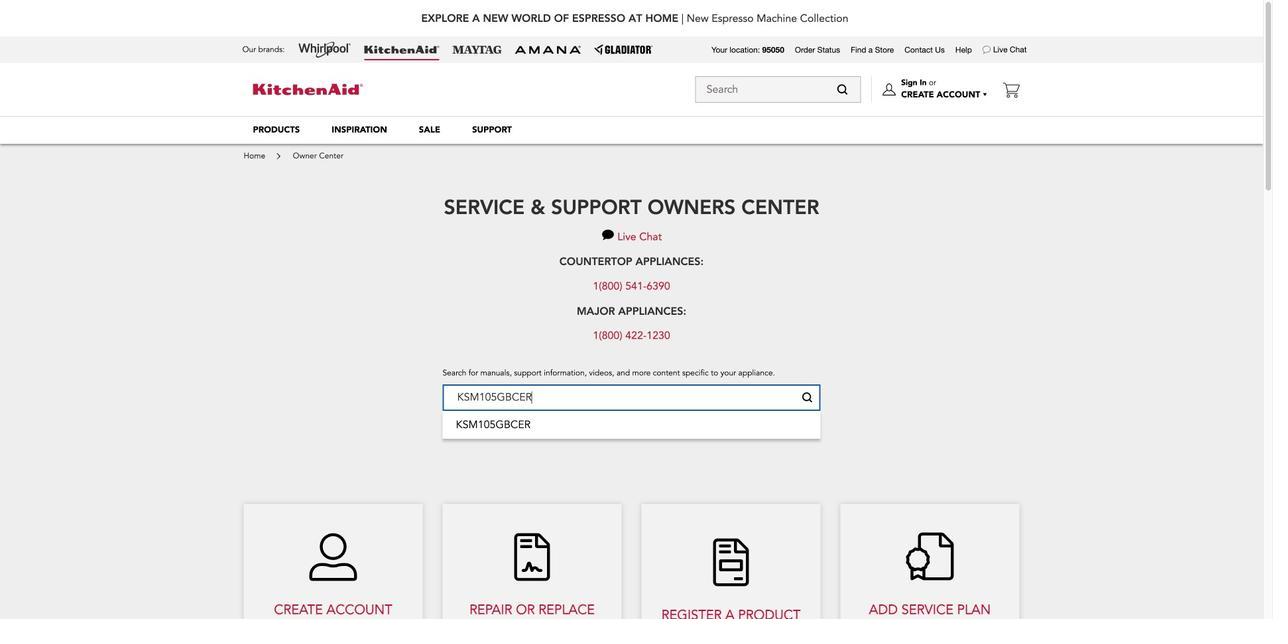 Task type: describe. For each thing, give the bounding box(es) containing it.
support element
[[472, 124, 512, 136]]

0 horizontal spatial kitchenaid image
[[253, 84, 363, 95]]

Enter Model Number search field
[[444, 386, 802, 410]]

maytag image
[[453, 46, 502, 54]]

inspiration element
[[332, 124, 387, 136]]

products element
[[253, 124, 300, 136]]



Task type: locate. For each thing, give the bounding box(es) containing it.
menu
[[237, 116, 1026, 144]]

Search search field
[[695, 76, 861, 103]]

amana image
[[515, 45, 581, 54]]

sale element
[[419, 124, 440, 136]]

0 vertical spatial kitchenaid image
[[364, 46, 439, 54]]

gladiator_grey image
[[594, 44, 653, 55]]

1 horizontal spatial kitchenaid image
[[364, 46, 439, 54]]

kitchenaid image
[[364, 46, 439, 54], [253, 84, 363, 95]]

whirlpool image
[[298, 42, 351, 58]]

1 vertical spatial kitchenaid image
[[253, 84, 363, 95]]



Task type: vqa. For each thing, say whether or not it's contained in the screenshot.
INSPIRATION Element in the top left of the page
yes



